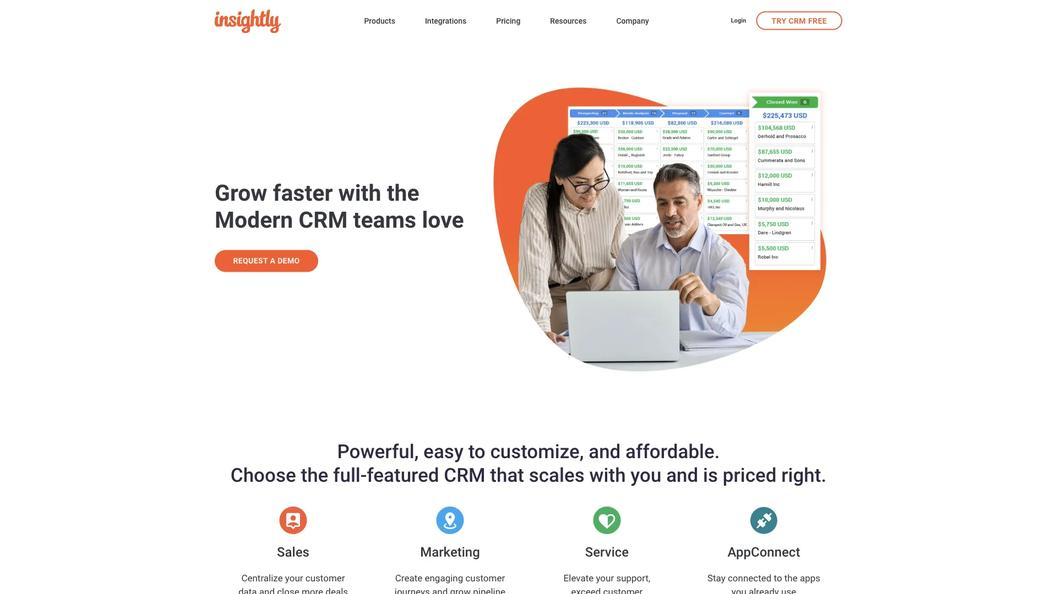 Task type: describe. For each thing, give the bounding box(es) containing it.
powerful, easy to customize, and affordable. choose the full-featured crm that scales with you and is priced right.
[[231, 440, 827, 487]]

pricing
[[496, 17, 521, 26]]

choose
[[231, 464, 296, 487]]

login
[[731, 17, 746, 24]]

crm inside powerful, easy to customize, and affordable. choose the full-featured crm that scales with you and is priced right.
[[444, 464, 486, 487]]

sales
[[277, 545, 309, 561]]

the for stay connected to the apps you already use
[[785, 573, 798, 584]]

resources link
[[550, 14, 587, 29]]

request
[[233, 257, 268, 266]]

centralize
[[241, 573, 283, 584]]

try
[[772, 16, 787, 25]]

create
[[395, 573, 423, 584]]

journeys
[[395, 587, 430, 595]]

login link
[[731, 16, 746, 26]]

priced
[[723, 464, 777, 487]]

is
[[703, 464, 718, 487]]

elevate your support, exceed custome
[[564, 573, 651, 595]]

integrations
[[425, 17, 467, 26]]

try crm free button
[[756, 11, 843, 30]]

you inside powerful, easy to customize, and affordable. choose the full-featured crm that scales with you and is priced right.
[[631, 464, 662, 487]]

try crm free
[[772, 16, 827, 25]]

home banner businessman 2023 v3 image
[[491, 72, 843, 374]]

already
[[749, 587, 779, 595]]

affordable.
[[626, 440, 720, 463]]

you inside stay connected to the apps you already use
[[732, 587, 747, 595]]

centralize your customer data and close more deals
[[238, 573, 348, 595]]

that
[[490, 464, 524, 487]]

modern
[[215, 207, 293, 233]]

with inside grow faster with the modern crm teams love
[[338, 180, 381, 206]]

insightly logo image
[[215, 9, 281, 33]]

more
[[302, 587, 323, 595]]

easy
[[424, 440, 464, 463]]

customer for sales
[[306, 573, 345, 584]]

apps
[[800, 573, 821, 584]]

pricing link
[[496, 14, 521, 29]]

request a demo link
[[215, 250, 318, 272]]



Task type: vqa. For each thing, say whether or not it's contained in the screenshot.
integrations
yes



Task type: locate. For each thing, give the bounding box(es) containing it.
the left "full-"
[[301, 464, 328, 487]]

love
[[422, 207, 464, 233]]

a
[[270, 257, 275, 266]]

1 vertical spatial the
[[301, 464, 328, 487]]

stay connected to the apps you already use
[[708, 573, 821, 595]]

0 horizontal spatial crm
[[299, 207, 348, 233]]

featured
[[367, 464, 439, 487]]

and for centralize your customer data and close more deals
[[259, 587, 275, 595]]

and inside "centralize your customer data and close more deals"
[[259, 587, 275, 595]]

teams
[[353, 207, 416, 233]]

products
[[364, 17, 395, 26]]

with
[[338, 180, 381, 206], [590, 464, 626, 487]]

2 your from the left
[[596, 573, 614, 584]]

0 vertical spatial the
[[387, 180, 419, 206]]

2 horizontal spatial crm
[[789, 16, 806, 25]]

crm inside button
[[789, 16, 806, 25]]

exceed
[[571, 587, 601, 595]]

customer inside "centralize your customer data and close more deals"
[[306, 573, 345, 584]]

company
[[616, 17, 649, 26]]

your for service
[[596, 573, 614, 584]]

0 horizontal spatial your
[[285, 573, 303, 584]]

to up use
[[774, 573, 782, 584]]

marketing
[[420, 545, 480, 561]]

resources
[[550, 17, 587, 26]]

2 horizontal spatial the
[[785, 573, 798, 584]]

0 horizontal spatial with
[[338, 180, 381, 206]]

full-
[[333, 464, 367, 487]]

insightly logo link
[[215, 9, 347, 33]]

crm
[[789, 16, 806, 25], [299, 207, 348, 233], [444, 464, 486, 487]]

1 vertical spatial to
[[774, 573, 782, 584]]

close
[[277, 587, 299, 595]]

you down affordable.
[[631, 464, 662, 487]]

free
[[808, 16, 827, 25]]

the up use
[[785, 573, 798, 584]]

you down connected
[[732, 587, 747, 595]]

support,
[[616, 573, 651, 584]]

1 horizontal spatial to
[[774, 573, 782, 584]]

1 customer from the left
[[306, 573, 345, 584]]

the inside stay connected to the apps you already use
[[785, 573, 798, 584]]

the up 'teams'
[[387, 180, 419, 206]]

service icon 2 image
[[571, 507, 643, 535]]

customize,
[[490, 440, 584, 463]]

1 horizontal spatial with
[[590, 464, 626, 487]]

2 vertical spatial the
[[785, 573, 798, 584]]

and for create engaging customer journeys and grow pipeline
[[432, 587, 448, 595]]

create engaging customer journeys and grow pipeline
[[395, 573, 506, 595]]

customer for marketing
[[466, 573, 505, 584]]

the inside powerful, easy to customize, and affordable. choose the full-featured crm that scales with you and is priced right.
[[301, 464, 328, 487]]

0 vertical spatial you
[[631, 464, 662, 487]]

to inside powerful, easy to customize, and affordable. choose the full-featured crm that scales with you and is priced right.
[[468, 440, 486, 463]]

crm inside grow faster with the modern crm teams love
[[299, 207, 348, 233]]

0 horizontal spatial customer
[[306, 573, 345, 584]]

products link
[[364, 14, 395, 29]]

0 vertical spatial crm
[[789, 16, 806, 25]]

1 horizontal spatial your
[[596, 573, 614, 584]]

to for connected
[[774, 573, 782, 584]]

data
[[238, 587, 257, 595]]

2 vertical spatial crm
[[444, 464, 486, 487]]

your for sales
[[285, 573, 303, 584]]

2 customer from the left
[[466, 573, 505, 584]]

with up 'teams'
[[338, 180, 381, 206]]

grow faster with the modern crm teams love
[[215, 180, 464, 233]]

your up exceed
[[596, 573, 614, 584]]

with inside powerful, easy to customize, and affordable. choose the full-featured crm that scales with you and is priced right.
[[590, 464, 626, 487]]

the for grow faster with the modern crm teams love
[[387, 180, 419, 206]]

appconnect icon 1 image
[[728, 507, 800, 535]]

powerful,
[[337, 440, 419, 463]]

1 vertical spatial with
[[590, 464, 626, 487]]

crm down 'faster'
[[299, 207, 348, 233]]

0 horizontal spatial to
[[468, 440, 486, 463]]

1 vertical spatial crm
[[299, 207, 348, 233]]

right.
[[782, 464, 827, 487]]

customer inside the create engaging customer journeys and grow pipeline
[[466, 573, 505, 584]]

you
[[631, 464, 662, 487], [732, 587, 747, 595]]

grow
[[450, 587, 471, 595]]

customer up deals
[[306, 573, 345, 584]]

company link
[[616, 14, 649, 29]]

1 horizontal spatial the
[[387, 180, 419, 206]]

grow
[[215, 180, 267, 206]]

1 your from the left
[[285, 573, 303, 584]]

and for powerful, easy to customize, and affordable. choose the full-featured crm that scales with you and is priced right.
[[589, 440, 621, 463]]

0 horizontal spatial the
[[301, 464, 328, 487]]

request a demo
[[233, 257, 300, 266]]

scales
[[529, 464, 585, 487]]

to inside stay connected to the apps you already use
[[774, 573, 782, 584]]

your up close
[[285, 573, 303, 584]]

0 horizontal spatial you
[[631, 464, 662, 487]]

deals
[[326, 587, 348, 595]]

with up service icon 2
[[590, 464, 626, 487]]

0 vertical spatial with
[[338, 180, 381, 206]]

to for easy
[[468, 440, 486, 463]]

1 horizontal spatial crm
[[444, 464, 486, 487]]

the
[[387, 180, 419, 206], [301, 464, 328, 487], [785, 573, 798, 584]]

your
[[285, 573, 303, 584], [596, 573, 614, 584]]

1 horizontal spatial you
[[732, 587, 747, 595]]

engaging
[[425, 573, 463, 584]]

elevate
[[564, 573, 594, 584]]

to right easy
[[468, 440, 486, 463]]

faster
[[273, 180, 333, 206]]

to
[[468, 440, 486, 463], [774, 573, 782, 584]]

the inside grow faster with the modern crm teams love
[[387, 180, 419, 206]]

demo
[[278, 257, 300, 266]]

marketing icon 2 image
[[414, 507, 486, 535]]

use
[[781, 587, 796, 595]]

crm down easy
[[444, 464, 486, 487]]

integrations link
[[425, 14, 467, 29]]

your inside "centralize your customer data and close more deals"
[[285, 573, 303, 584]]

crm right try
[[789, 16, 806, 25]]

try crm free link
[[756, 11, 843, 30]]

1 vertical spatial you
[[732, 587, 747, 595]]

connected
[[728, 573, 772, 584]]

1 horizontal spatial customer
[[466, 573, 505, 584]]

crm icon image
[[257, 507, 329, 535]]

stay
[[708, 573, 726, 584]]

service
[[585, 545, 629, 561]]

customer
[[306, 573, 345, 584], [466, 573, 505, 584]]

and inside the create engaging customer journeys and grow pipeline
[[432, 587, 448, 595]]

appconnect
[[728, 545, 800, 561]]

your inside elevate your support, exceed custome
[[596, 573, 614, 584]]

pipeline
[[473, 587, 506, 595]]

and
[[589, 440, 621, 463], [666, 464, 698, 487], [259, 587, 275, 595], [432, 587, 448, 595]]

customer up pipeline
[[466, 573, 505, 584]]

0 vertical spatial to
[[468, 440, 486, 463]]



